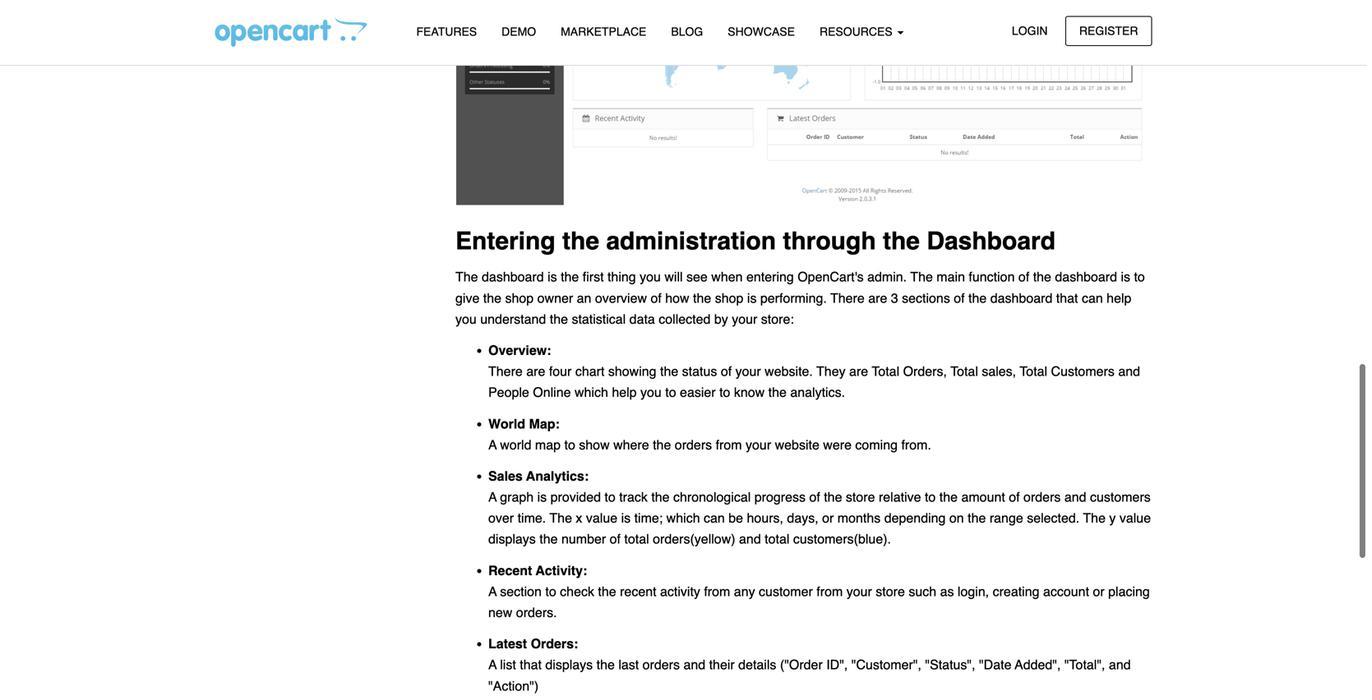 Task type: vqa. For each thing, say whether or not it's contained in the screenshot.
your in Recent Activity: A section to check the recent activity from any customer from your store such as login, creating account or placing new orders.
yes



Task type: describe. For each thing, give the bounding box(es) containing it.
range
[[990, 511, 1024, 526]]

3
[[891, 291, 899, 306]]

show
[[579, 437, 610, 453]]

customers(blue).
[[793, 532, 891, 547]]

the down see
[[693, 291, 712, 306]]

entering
[[747, 269, 794, 285]]

showcase link
[[716, 17, 808, 46]]

entering the administration through the dashboard
[[456, 227, 1056, 255]]

analytics:
[[526, 469, 589, 484]]

last
[[619, 658, 639, 673]]

they
[[817, 364, 846, 379]]

the down owner
[[550, 312, 568, 327]]

x
[[576, 511, 583, 526]]

will
[[665, 269, 683, 285]]

list
[[500, 658, 516, 673]]

opencart - open source shopping cart solution image
[[215, 17, 367, 47]]

1 value from the left
[[586, 511, 618, 526]]

orders(yellow)
[[653, 532, 736, 547]]

from.
[[902, 437, 932, 453]]

were
[[823, 437, 852, 453]]

sales
[[488, 469, 523, 484]]

orders inside world map: a world map to show where the orders from your website were coming from.
[[675, 437, 712, 453]]

collected
[[659, 312, 711, 327]]

the up time;
[[652, 490, 670, 505]]

which inside overview: there are four chart showing the status of your website. they are total orders, total sales, total customers and people online which help you to easier to know the analytics.
[[575, 385, 608, 400]]

overview: there are four chart showing the status of your website. they are total orders, total sales, total customers and people online which help you to easier to know the analytics.
[[488, 343, 1141, 400]]

help inside overview: there are four chart showing the status of your website. they are total orders, total sales, total customers and people online which help you to easier to know the analytics.
[[612, 385, 637, 400]]

the left status
[[660, 364, 679, 379]]

your inside the dashboard is the first thing you will see when entering opencart's admin. the main function of the dashboard is to give the shop owner an overview of how the shop is performing. there are 3 sections of the dashboard that can help you understand the statistical data collected by your store:
[[732, 312, 758, 327]]

blog
[[671, 25, 703, 38]]

can inside sales analytics: a graph is provided to track the chronological progress of the store relative to the amount of orders and customers over time. the x value is time; which can be hours, days, or months depending on the range selected. the y value displays the number of total orders(yellow) and total customers(blue).
[[704, 511, 725, 526]]

store inside recent activity: a section to check the recent activity from any customer from your store such as login, creating account or placing new orders.
[[876, 584, 905, 599]]

of left how
[[651, 291, 662, 306]]

marketplace
[[561, 25, 647, 38]]

y
[[1110, 511, 1116, 526]]

login link
[[998, 16, 1062, 46]]

main
[[937, 269, 965, 285]]

and right "total", in the right bottom of the page
[[1109, 658, 1131, 673]]

their
[[709, 658, 735, 673]]

progress
[[755, 490, 806, 505]]

status
[[682, 364, 717, 379]]

displays inside sales analytics: a graph is provided to track the chronological progress of the store relative to the amount of orders and customers over time. the x value is time; which can be hours, days, or months depending on the range selected. the y value displays the number of total orders(yellow) and total customers(blue).
[[488, 532, 536, 547]]

such
[[909, 584, 937, 599]]

store:
[[761, 312, 794, 327]]

latest orders: a list that displays the last orders and their details ("order id", "customer", "status", "date added", "total", and "action")
[[488, 637, 1131, 694]]

id",
[[827, 658, 848, 673]]

the dashboard is the first thing you will see when entering opencart's admin. the main function of the dashboard is to give the shop owner an overview of how the shop is performing. there are 3 sections of the dashboard that can help you understand the statistical data collected by your store:
[[456, 269, 1145, 327]]

customers
[[1090, 490, 1151, 505]]

admin.
[[868, 269, 907, 285]]

over
[[488, 511, 514, 526]]

the down website.
[[769, 385, 787, 400]]

from left any
[[704, 584, 731, 599]]

a for a list that displays the last orders and their details ("order id", "customer", "status", "date added", "total", and "action")
[[488, 658, 497, 673]]

days,
[[787, 511, 819, 526]]

1 horizontal spatial dashboard
[[991, 291, 1053, 306]]

are right they
[[850, 364, 869, 379]]

map:
[[529, 416, 560, 432]]

check
[[560, 584, 595, 599]]

a for a section to check the recent activity from any customer from your store such as login, creating account or placing new orders.
[[488, 584, 497, 599]]

chart
[[575, 364, 605, 379]]

people
[[488, 385, 529, 400]]

function
[[969, 269, 1015, 285]]

your inside world map: a world map to show where the orders from your website were coming from.
[[746, 437, 771, 453]]

are left four
[[526, 364, 546, 379]]

by
[[714, 312, 728, 327]]

blog link
[[659, 17, 716, 46]]

opencart's
[[798, 269, 864, 285]]

demo link
[[489, 17, 549, 46]]

the up months
[[824, 490, 842, 505]]

understand
[[480, 312, 546, 327]]

on
[[950, 511, 964, 526]]

thing
[[608, 269, 636, 285]]

graph
[[500, 490, 534, 505]]

you inside overview: there are four chart showing the status of your website. they are total orders, total sales, total customers and people online which help you to easier to know the analytics.
[[641, 385, 662, 400]]

website
[[775, 437, 820, 453]]

coming
[[856, 437, 898, 453]]

a for a graph is provided to track the chronological progress of the store relative to the amount of orders and customers over time. the x value is time; which can be hours, days, or months depending on the range selected. the y value displays the number of total orders(yellow) and total customers(blue).
[[488, 490, 497, 505]]

2 horizontal spatial dashboard
[[1055, 269, 1118, 285]]

and left their
[[684, 658, 706, 673]]

the up on
[[940, 490, 958, 505]]

and inside overview: there are four chart showing the status of your website. they are total orders, total sales, total customers and people online which help you to easier to know the analytics.
[[1119, 364, 1141, 379]]

provided
[[551, 490, 601, 505]]

easier
[[680, 385, 716, 400]]

the left the x
[[550, 511, 572, 526]]

2 value from the left
[[1120, 511, 1151, 526]]

1 total from the left
[[624, 532, 649, 547]]

entering
[[456, 227, 556, 255]]

or inside sales analytics: a graph is provided to track the chronological progress of the store relative to the amount of orders and customers over time. the x value is time; which can be hours, days, or months depending on the range selected. the y value displays the number of total orders(yellow) and total customers(blue).
[[822, 511, 834, 526]]

marketplace link
[[549, 17, 659, 46]]

details
[[739, 658, 777, 673]]

first
[[583, 269, 604, 285]]

an
[[577, 291, 592, 306]]

sections
[[902, 291, 950, 306]]

2 total from the left
[[951, 364, 978, 379]]

know
[[734, 385, 765, 400]]

time;
[[634, 511, 663, 526]]

selected.
[[1027, 511, 1080, 526]]

analytics.
[[791, 385, 845, 400]]

the up give
[[456, 269, 478, 285]]

orders.
[[516, 605, 557, 620]]

statistical
[[572, 312, 626, 327]]

3 total from the left
[[1020, 364, 1048, 379]]

the up the admin.
[[883, 227, 920, 255]]

activity
[[660, 584, 701, 599]]

1 vertical spatial you
[[456, 312, 477, 327]]

to inside the dashboard is the first thing you will see when entering opencart's admin. the main function of the dashboard is to give the shop owner an overview of how the shop is performing. there are 3 sections of the dashboard that can help you understand the statistical data collected by your store:
[[1134, 269, 1145, 285]]

the left first
[[561, 269, 579, 285]]

there inside overview: there are four chart showing the status of your website. they are total orders, total sales, total customers and people online which help you to easier to know the analytics.
[[488, 364, 523, 379]]

the left y
[[1083, 511, 1106, 526]]

the inside recent activity: a section to check the recent activity from any customer from your store such as login, creating account or placing new orders.
[[598, 584, 616, 599]]

how
[[665, 291, 690, 306]]

2 total from the left
[[765, 532, 790, 547]]



Task type: locate. For each thing, give the bounding box(es) containing it.
world
[[488, 416, 526, 432]]

4 a from the top
[[488, 658, 497, 673]]

there
[[831, 291, 865, 306], [488, 364, 523, 379]]

1 horizontal spatial displays
[[546, 658, 593, 673]]

0 vertical spatial orders
[[675, 437, 712, 453]]

"total",
[[1065, 658, 1106, 673]]

value right y
[[1120, 511, 1151, 526]]

where
[[614, 437, 649, 453]]

demo
[[502, 25, 536, 38]]

of right number on the bottom of page
[[610, 532, 621, 547]]

of right function
[[1019, 269, 1030, 285]]

1 horizontal spatial there
[[831, 291, 865, 306]]

0 vertical spatial there
[[831, 291, 865, 306]]

of up the days,
[[810, 490, 821, 505]]

that inside latest orders: a list that displays the last orders and their details ("order id", "customer", "status", "date added", "total", and "action")
[[520, 658, 542, 673]]

you down give
[[456, 312, 477, 327]]

give
[[456, 291, 480, 306]]

can
[[1082, 291, 1103, 306], [704, 511, 725, 526]]

online
[[533, 385, 571, 400]]

are inside the dashboard is the first thing you will see when entering opencart's admin. the main function of the dashboard is to give the shop owner an overview of how the shop is performing. there are 3 sections of the dashboard that can help you understand the statistical data collected by your store:
[[869, 291, 888, 306]]

0 horizontal spatial that
[[520, 658, 542, 673]]

1 horizontal spatial or
[[1093, 584, 1105, 599]]

you left will
[[640, 269, 661, 285]]

1 horizontal spatial total
[[765, 532, 790, 547]]

sales analytics: a graph is provided to track the chronological progress of the store relative to the amount of orders and customers over time. the x value is time; which can be hours, days, or months depending on the range selected. the y value displays the number of total orders(yellow) and total customers(blue).
[[488, 469, 1151, 547]]

1 vertical spatial there
[[488, 364, 523, 379]]

a inside latest orders: a list that displays the last orders and their details ("order id", "customer", "status", "date added", "total", and "action")
[[488, 658, 497, 673]]

0 horizontal spatial shop
[[505, 291, 534, 306]]

your inside overview: there are four chart showing the status of your website. they are total orders, total sales, total customers and people online which help you to easier to know the analytics.
[[736, 364, 761, 379]]

features
[[417, 25, 477, 38]]

time.
[[518, 511, 546, 526]]

or inside recent activity: a section to check the recent activity from any customer from your store such as login, creating account or placing new orders.
[[1093, 584, 1105, 599]]

see
[[687, 269, 708, 285]]

store
[[846, 490, 875, 505], [876, 584, 905, 599]]

added",
[[1015, 658, 1061, 673]]

placing
[[1109, 584, 1150, 599]]

the right where
[[653, 437, 671, 453]]

your inside recent activity: a section to check the recent activity from any customer from your store such as login, creating account or placing new orders.
[[847, 584, 872, 599]]

or right the days,
[[822, 511, 834, 526]]

store left "such"
[[876, 584, 905, 599]]

0 horizontal spatial or
[[822, 511, 834, 526]]

a up "new"
[[488, 584, 497, 599]]

0 horizontal spatial displays
[[488, 532, 536, 547]]

relative
[[879, 490, 921, 505]]

1 horizontal spatial can
[[1082, 291, 1103, 306]]

"action")
[[488, 679, 539, 694]]

total right sales, on the right bottom of the page
[[1020, 364, 1048, 379]]

help down showing at the left of page
[[612, 385, 637, 400]]

the
[[562, 227, 599, 255], [883, 227, 920, 255], [561, 269, 579, 285], [1033, 269, 1052, 285], [483, 291, 502, 306], [693, 291, 712, 306], [969, 291, 987, 306], [550, 312, 568, 327], [660, 364, 679, 379], [769, 385, 787, 400], [653, 437, 671, 453], [652, 490, 670, 505], [824, 490, 842, 505], [940, 490, 958, 505], [968, 511, 986, 526], [540, 532, 558, 547], [598, 584, 616, 599], [597, 658, 615, 673]]

total left orders,
[[872, 364, 900, 379]]

"date
[[979, 658, 1012, 673]]

which inside sales analytics: a graph is provided to track the chronological progress of the store relative to the amount of orders and customers over time. the x value is time; which can be hours, days, or months depending on the range selected. the y value displays the number of total orders(yellow) and total customers(blue).
[[667, 511, 700, 526]]

help up customers
[[1107, 291, 1132, 306]]

value
[[586, 511, 618, 526], [1120, 511, 1151, 526]]

account
[[1044, 584, 1090, 599]]

which
[[575, 385, 608, 400], [667, 511, 700, 526]]

help inside the dashboard is the first thing you will see when entering opencart's admin. the main function of the dashboard is to give the shop owner an overview of how the shop is performing. there are 3 sections of the dashboard that can help you understand the statistical data collected by your store:
[[1107, 291, 1132, 306]]

sales,
[[982, 364, 1017, 379]]

the up first
[[562, 227, 599, 255]]

the right function
[[1033, 269, 1052, 285]]

total down hours,
[[765, 532, 790, 547]]

resources
[[820, 25, 896, 38]]

a inside sales analytics: a graph is provided to track the chronological progress of the store relative to the amount of orders and customers over time. the x value is time; which can be hours, days, or months depending on the range selected. the y value displays the number of total orders(yellow) and total customers(blue).
[[488, 490, 497, 505]]

2 vertical spatial orders
[[643, 658, 680, 673]]

there up people in the left bottom of the page
[[488, 364, 523, 379]]

1 horizontal spatial that
[[1057, 291, 1078, 306]]

to inside recent activity: a section to check the recent activity from any customer from your store such as login, creating account or placing new orders.
[[546, 584, 556, 599]]

and right customers
[[1119, 364, 1141, 379]]

can inside the dashboard is the first thing you will see when entering opencart's admin. the main function of the dashboard is to give the shop owner an overview of how the shop is performing. there are 3 sections of the dashboard that can help you understand the statistical data collected by your store:
[[1082, 291, 1103, 306]]

that inside the dashboard is the first thing you will see when entering opencart's admin. the main function of the dashboard is to give the shop owner an overview of how the shop is performing. there are 3 sections of the dashboard that can help you understand the statistical data collected by your store:
[[1057, 291, 1078, 306]]

store inside sales analytics: a graph is provided to track the chronological progress of the store relative to the amount of orders and customers over time. the x value is time; which can be hours, days, or months depending on the range selected. the y value displays the number of total orders(yellow) and total customers(blue).
[[846, 490, 875, 505]]

admin interface dashboard image
[[456, 0, 1152, 206]]

3 a from the top
[[488, 584, 497, 599]]

0 horizontal spatial store
[[846, 490, 875, 505]]

recent activity: a section to check the recent activity from any customer from your store such as login, creating account or placing new orders.
[[488, 563, 1150, 620]]

track
[[619, 490, 648, 505]]

which up orders(yellow)
[[667, 511, 700, 526]]

of up the range
[[1009, 490, 1020, 505]]

are
[[869, 291, 888, 306], [526, 364, 546, 379], [850, 364, 869, 379]]

0 vertical spatial you
[[640, 269, 661, 285]]

0 vertical spatial store
[[846, 490, 875, 505]]

1 vertical spatial can
[[704, 511, 725, 526]]

when
[[712, 269, 743, 285]]

the down function
[[969, 291, 987, 306]]

the right give
[[483, 291, 502, 306]]

total
[[872, 364, 900, 379], [951, 364, 978, 379], [1020, 364, 1048, 379]]

or left placing
[[1093, 584, 1105, 599]]

creating
[[993, 584, 1040, 599]]

0 horizontal spatial value
[[586, 511, 618, 526]]

from right customer
[[817, 584, 843, 599]]

resources link
[[808, 17, 917, 46]]

section
[[500, 584, 542, 599]]

shop down when
[[715, 291, 744, 306]]

of
[[1019, 269, 1030, 285], [651, 291, 662, 306], [954, 291, 965, 306], [721, 364, 732, 379], [810, 490, 821, 505], [1009, 490, 1020, 505], [610, 532, 621, 547]]

administration
[[606, 227, 776, 255]]

new
[[488, 605, 513, 620]]

1 horizontal spatial shop
[[715, 291, 744, 306]]

a for a world map to show where the orders from your website were coming from.
[[488, 437, 497, 453]]

the inside world map: a world map to show where the orders from your website were coming from.
[[653, 437, 671, 453]]

map
[[535, 437, 561, 453]]

as
[[940, 584, 954, 599]]

your down customers(blue).
[[847, 584, 872, 599]]

that up customers
[[1057, 291, 1078, 306]]

a inside recent activity: a section to check the recent activity from any customer from your store such as login, creating account or placing new orders.
[[488, 584, 497, 599]]

store up months
[[846, 490, 875, 505]]

0 vertical spatial or
[[822, 511, 834, 526]]

1 vertical spatial which
[[667, 511, 700, 526]]

a left world
[[488, 437, 497, 453]]

0 horizontal spatial total
[[624, 532, 649, 547]]

1 vertical spatial that
[[520, 658, 542, 673]]

there inside the dashboard is the first thing you will see when entering opencart's admin. the main function of the dashboard is to give the shop owner an overview of how the shop is performing. there are 3 sections of the dashboard that can help you understand the statistical data collected by your store:
[[831, 291, 865, 306]]

the right on
[[968, 511, 986, 526]]

1 vertical spatial orders
[[1024, 490, 1061, 505]]

orders down easier
[[675, 437, 712, 453]]

0 vertical spatial can
[[1082, 291, 1103, 306]]

0 horizontal spatial can
[[704, 511, 725, 526]]

1 horizontal spatial total
[[951, 364, 978, 379]]

depending
[[885, 511, 946, 526]]

performing.
[[761, 291, 827, 306]]

from inside world map: a world map to show where the orders from your website were coming from.
[[716, 437, 742, 453]]

your right by
[[732, 312, 758, 327]]

world
[[500, 437, 532, 453]]

shop up understand
[[505, 291, 534, 306]]

0 horizontal spatial there
[[488, 364, 523, 379]]

1 vertical spatial or
[[1093, 584, 1105, 599]]

2 shop from the left
[[715, 291, 744, 306]]

value right the x
[[586, 511, 618, 526]]

can down chronological
[[704, 511, 725, 526]]

which down chart
[[575, 385, 608, 400]]

2 horizontal spatial total
[[1020, 364, 1048, 379]]

displays down orders:
[[546, 658, 593, 673]]

showing
[[608, 364, 657, 379]]

1 horizontal spatial value
[[1120, 511, 1151, 526]]

1 vertical spatial help
[[612, 385, 637, 400]]

owner
[[537, 291, 573, 306]]

you down showing at the left of page
[[641, 385, 662, 400]]

four
[[549, 364, 572, 379]]

register
[[1080, 24, 1139, 37]]

a left 'list'
[[488, 658, 497, 673]]

2 a from the top
[[488, 490, 497, 505]]

total left sales, on the right bottom of the page
[[951, 364, 978, 379]]

and up selected.
[[1065, 490, 1087, 505]]

dashboard
[[927, 227, 1056, 255]]

1 total from the left
[[872, 364, 900, 379]]

0 horizontal spatial total
[[872, 364, 900, 379]]

the inside latest orders: a list that displays the last orders and their details ("order id", "customer", "status", "date added", "total", and "action")
[[597, 658, 615, 673]]

recent
[[488, 563, 532, 578]]

1 horizontal spatial which
[[667, 511, 700, 526]]

amount
[[962, 490, 1006, 505]]

of inside overview: there are four chart showing the status of your website. they are total orders, total sales, total customers and people online which help you to easier to know the analytics.
[[721, 364, 732, 379]]

of down main on the right of page
[[954, 291, 965, 306]]

and down be
[[739, 532, 761, 547]]

1 vertical spatial displays
[[546, 658, 593, 673]]

a
[[488, 437, 497, 453], [488, 490, 497, 505], [488, 584, 497, 599], [488, 658, 497, 673]]

0 vertical spatial help
[[1107, 291, 1132, 306]]

the left last at the bottom of the page
[[597, 658, 615, 673]]

1 vertical spatial store
[[876, 584, 905, 599]]

1 horizontal spatial help
[[1107, 291, 1132, 306]]

0 horizontal spatial help
[[612, 385, 637, 400]]

("order
[[780, 658, 823, 673]]

1 horizontal spatial store
[[876, 584, 905, 599]]

help
[[1107, 291, 1132, 306], [612, 385, 637, 400]]

the up sections
[[911, 269, 933, 285]]

orders inside sales analytics: a graph is provided to track the chronological progress of the store relative to the amount of orders and customers over time. the x value is time; which can be hours, days, or months depending on the range selected. the y value displays the number of total orders(yellow) and total customers(blue).
[[1024, 490, 1061, 505]]

your left the website
[[746, 437, 771, 453]]

0 vertical spatial which
[[575, 385, 608, 400]]

from
[[716, 437, 742, 453], [704, 584, 731, 599], [817, 584, 843, 599]]

orders inside latest orders: a list that displays the last orders and their details ("order id", "customer", "status", "date added", "total", and "action")
[[643, 658, 680, 673]]

displays down over
[[488, 532, 536, 547]]

the down time. on the bottom of page
[[540, 532, 558, 547]]

displays inside latest orders: a list that displays the last orders and their details ("order id", "customer", "status", "date added", "total", and "action")
[[546, 658, 593, 673]]

chronological
[[674, 490, 751, 505]]

a inside world map: a world map to show where the orders from your website were coming from.
[[488, 437, 497, 453]]

and
[[1119, 364, 1141, 379], [1065, 490, 1087, 505], [739, 532, 761, 547], [684, 658, 706, 673], [1109, 658, 1131, 673]]

customers
[[1051, 364, 1115, 379]]

dashboard
[[482, 269, 544, 285], [1055, 269, 1118, 285], [991, 291, 1053, 306]]

to inside world map: a world map to show where the orders from your website were coming from.
[[565, 437, 575, 453]]

orders up selected.
[[1024, 490, 1061, 505]]

0 horizontal spatial dashboard
[[482, 269, 544, 285]]

0 vertical spatial displays
[[488, 532, 536, 547]]

login
[[1012, 24, 1048, 37]]

displays
[[488, 532, 536, 547], [546, 658, 593, 673]]

that right 'list'
[[520, 658, 542, 673]]

customer
[[759, 584, 813, 599]]

the right check
[[598, 584, 616, 599]]

is
[[548, 269, 557, 285], [1121, 269, 1131, 285], [747, 291, 757, 306], [537, 490, 547, 505], [621, 511, 631, 526]]

can up customers
[[1082, 291, 1103, 306]]

0 vertical spatial that
[[1057, 291, 1078, 306]]

total down time;
[[624, 532, 649, 547]]

your up know at the bottom of the page
[[736, 364, 761, 379]]

2 vertical spatial you
[[641, 385, 662, 400]]

are left 3
[[869, 291, 888, 306]]

data
[[630, 312, 655, 327]]

1 a from the top
[[488, 437, 497, 453]]

a up over
[[488, 490, 497, 505]]

1 shop from the left
[[505, 291, 534, 306]]

number
[[562, 532, 606, 547]]

0 horizontal spatial which
[[575, 385, 608, 400]]

orders right last at the bottom of the page
[[643, 658, 680, 673]]

of right status
[[721, 364, 732, 379]]

months
[[838, 511, 881, 526]]

from up chronological
[[716, 437, 742, 453]]

orders:
[[531, 637, 578, 652]]

there down opencart's
[[831, 291, 865, 306]]



